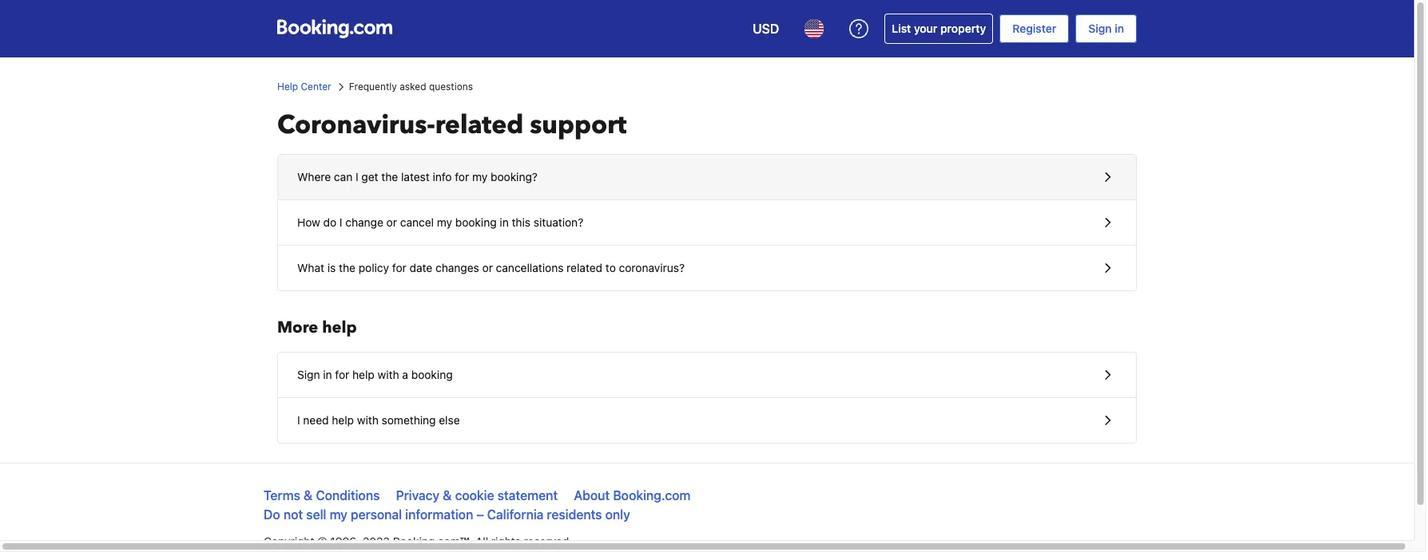 Task type: vqa. For each thing, say whether or not it's contained in the screenshot.
Get help with a booking
no



Task type: describe. For each thing, give the bounding box(es) containing it.
rights
[[491, 535, 521, 549]]

property
[[941, 22, 986, 35]]

booking.com
[[613, 489, 691, 503]]

sign in link
[[1076, 14, 1137, 43]]

do not sell my personal information – california residents only link
[[264, 508, 630, 523]]

asked
[[400, 81, 426, 93]]

help inside button
[[352, 368, 375, 382]]

list your property
[[892, 22, 986, 35]]

privacy & cookie statement
[[396, 489, 558, 503]]

terms & conditions link
[[264, 489, 380, 503]]

privacy
[[396, 489, 440, 503]]

change
[[345, 216, 383, 229]]

else
[[439, 414, 460, 428]]

something
[[382, 414, 436, 428]]

sign for sign in
[[1089, 22, 1112, 35]]

booking inside button
[[455, 216, 497, 229]]

how do i change or cancel my booking in this situation? button
[[278, 201, 1136, 246]]

–
[[477, 508, 484, 523]]

changes
[[436, 261, 479, 275]]

list
[[892, 22, 911, 35]]

booking?
[[491, 170, 538, 184]]

reserved.
[[524, 535, 572, 549]]

0 horizontal spatial the
[[339, 261, 356, 275]]

1996–2023
[[330, 535, 390, 549]]

info
[[433, 170, 452, 184]]

i need help with something else
[[297, 414, 460, 428]]

conditions
[[316, 489, 380, 503]]

& for terms
[[304, 489, 313, 503]]

booking.com™.
[[393, 535, 472, 549]]

sign for sign in for help with a booking
[[297, 368, 320, 382]]

what is the policy for date changes or cancellations related to coronavirus?
[[297, 261, 685, 275]]

cookie
[[455, 489, 494, 503]]

copyright
[[264, 535, 314, 549]]

personal
[[351, 508, 402, 523]]

do
[[264, 508, 280, 523]]

help center button
[[277, 80, 331, 94]]

sell
[[306, 508, 326, 523]]

latest
[[401, 170, 430, 184]]

all
[[476, 535, 488, 549]]

a
[[402, 368, 408, 382]]

cancellations
[[496, 261, 564, 275]]

residents
[[547, 508, 602, 523]]

situation?
[[534, 216, 584, 229]]

or inside how do i change or cancel my booking in this situation? button
[[386, 216, 397, 229]]

privacy & cookie statement link
[[396, 489, 558, 503]]

help center
[[277, 81, 331, 93]]

usd button
[[743, 10, 789, 48]]

help
[[277, 81, 298, 93]]

only
[[605, 508, 630, 523]]

0 vertical spatial help
[[322, 317, 357, 339]]

where can i get the latest info for my booking? button
[[278, 155, 1136, 201]]

in for sign in
[[1115, 22, 1124, 35]]

sign in for help with a booking link
[[278, 353, 1136, 398]]



Task type: locate. For each thing, give the bounding box(es) containing it.
center
[[301, 81, 331, 93]]

statement
[[498, 489, 558, 503]]

1 horizontal spatial for
[[392, 261, 407, 275]]

1 vertical spatial the
[[339, 261, 356, 275]]

1 vertical spatial sign
[[297, 368, 320, 382]]

i inside button
[[297, 414, 300, 428]]

i for change
[[340, 216, 342, 229]]

0 vertical spatial for
[[455, 170, 469, 184]]

to
[[606, 261, 616, 275]]

©
[[317, 535, 327, 549]]

2 & from the left
[[443, 489, 452, 503]]

more help
[[277, 317, 357, 339]]

2 vertical spatial help
[[332, 414, 354, 428]]

the right is on the left
[[339, 261, 356, 275]]

terms & conditions
[[264, 489, 380, 503]]

sign
[[1089, 22, 1112, 35], [297, 368, 320, 382]]

1 horizontal spatial or
[[482, 261, 493, 275]]

2 horizontal spatial for
[[455, 170, 469, 184]]

1 vertical spatial or
[[482, 261, 493, 275]]

0 vertical spatial i
[[356, 170, 358, 184]]

& up do not sell my personal information – california residents only link
[[443, 489, 452, 503]]

& up 'sell' on the left of page
[[304, 489, 313, 503]]

i left need
[[297, 414, 300, 428]]

coronavirus-
[[277, 108, 435, 143]]

coronavirus-related support
[[277, 108, 627, 143]]

this
[[512, 216, 531, 229]]

related inside button
[[567, 261, 603, 275]]

1 & from the left
[[304, 489, 313, 503]]

help left a
[[352, 368, 375, 382]]

sign in
[[1089, 22, 1124, 35]]

about
[[574, 489, 610, 503]]

with left a
[[378, 368, 399, 382]]

information
[[405, 508, 473, 523]]

0 vertical spatial booking
[[455, 216, 497, 229]]

0 horizontal spatial for
[[335, 368, 349, 382]]

list your property link
[[885, 14, 994, 44]]

where
[[297, 170, 331, 184]]

questions
[[429, 81, 473, 93]]

with
[[378, 368, 399, 382], [357, 414, 379, 428]]

my
[[472, 170, 488, 184], [437, 216, 452, 229], [330, 508, 348, 523]]

what
[[297, 261, 324, 275]]

usd
[[753, 22, 779, 36]]

for inside button
[[335, 368, 349, 382]]

0 horizontal spatial sign
[[297, 368, 320, 382]]

1 vertical spatial in
[[500, 216, 509, 229]]

booking
[[455, 216, 497, 229], [411, 368, 453, 382]]

for left date
[[392, 261, 407, 275]]

where can i get the latest info for my booking?
[[297, 170, 538, 184]]

1 vertical spatial for
[[392, 261, 407, 275]]

about booking.com link
[[574, 489, 691, 503]]

0 vertical spatial in
[[1115, 22, 1124, 35]]

california
[[487, 508, 544, 523]]

my down conditions
[[330, 508, 348, 523]]

for right info
[[455, 170, 469, 184]]

booking.com online hotel reservations image
[[277, 19, 392, 38]]

in
[[1115, 22, 1124, 35], [500, 216, 509, 229], [323, 368, 332, 382]]

sign inside button
[[297, 368, 320, 382]]

how
[[297, 216, 320, 229]]

2 vertical spatial in
[[323, 368, 332, 382]]

1 horizontal spatial &
[[443, 489, 452, 503]]

help
[[322, 317, 357, 339], [352, 368, 375, 382], [332, 414, 354, 428]]

sign in for help with a booking
[[297, 368, 453, 382]]

your
[[914, 22, 938, 35]]

1 horizontal spatial booking
[[455, 216, 497, 229]]

i
[[356, 170, 358, 184], [340, 216, 342, 229], [297, 414, 300, 428]]

1 vertical spatial booking
[[411, 368, 453, 382]]

about booking.com do not sell my personal information – california residents only
[[264, 489, 691, 523]]

do
[[323, 216, 337, 229]]

help right need
[[332, 414, 354, 428]]

related down "questions" at the left of the page
[[435, 108, 524, 143]]

related left to
[[567, 261, 603, 275]]

i for get
[[356, 170, 358, 184]]

1 horizontal spatial i
[[340, 216, 342, 229]]

1 vertical spatial i
[[340, 216, 342, 229]]

0 horizontal spatial or
[[386, 216, 397, 229]]

help inside button
[[332, 414, 354, 428]]

booking right a
[[411, 368, 453, 382]]

or right changes
[[482, 261, 493, 275]]

in inside button
[[500, 216, 509, 229]]

0 vertical spatial sign
[[1089, 22, 1112, 35]]

sign in for help with a booking button
[[278, 353, 1136, 399]]

1 horizontal spatial in
[[500, 216, 509, 229]]

with inside i need help with something else button
[[357, 414, 379, 428]]

register
[[1013, 22, 1057, 35]]

i right do
[[340, 216, 342, 229]]

0 vertical spatial or
[[386, 216, 397, 229]]

policy
[[359, 261, 389, 275]]

what is the policy for date changes or cancellations related to coronavirus? button
[[278, 246, 1136, 291]]

1 vertical spatial related
[[567, 261, 603, 275]]

need
[[303, 414, 329, 428]]

0 horizontal spatial in
[[323, 368, 332, 382]]

0 horizontal spatial &
[[304, 489, 313, 503]]

my right cancel
[[437, 216, 452, 229]]

terms
[[264, 489, 300, 503]]

1 horizontal spatial related
[[567, 261, 603, 275]]

for
[[455, 170, 469, 184], [392, 261, 407, 275], [335, 368, 349, 382]]

2 vertical spatial i
[[297, 414, 300, 428]]

support
[[530, 108, 627, 143]]

0 horizontal spatial related
[[435, 108, 524, 143]]

the right the get
[[381, 170, 398, 184]]

0 vertical spatial the
[[381, 170, 398, 184]]

& for privacy
[[443, 489, 452, 503]]

0 vertical spatial with
[[378, 368, 399, 382]]

booking inside button
[[411, 368, 453, 382]]

&
[[304, 489, 313, 503], [443, 489, 452, 503]]

sign right register on the top right of page
[[1089, 22, 1112, 35]]

1 vertical spatial help
[[352, 368, 375, 382]]

related
[[435, 108, 524, 143], [567, 261, 603, 275]]

date
[[410, 261, 433, 275]]

2 horizontal spatial my
[[472, 170, 488, 184]]

1 vertical spatial with
[[357, 414, 379, 428]]

sign up need
[[297, 368, 320, 382]]

1 horizontal spatial my
[[437, 216, 452, 229]]

coronavirus?
[[619, 261, 685, 275]]

frequently asked questions
[[349, 81, 473, 93]]

in inside button
[[323, 368, 332, 382]]

frequently
[[349, 81, 397, 93]]

my inside about booking.com do not sell my personal information – california residents only
[[330, 508, 348, 523]]

with inside sign in for help with a booking link
[[378, 368, 399, 382]]

0 vertical spatial related
[[435, 108, 524, 143]]

or left cancel
[[386, 216, 397, 229]]

for down 'more help'
[[335, 368, 349, 382]]

2 horizontal spatial in
[[1115, 22, 1124, 35]]

is
[[327, 261, 336, 275]]

2 horizontal spatial i
[[356, 170, 358, 184]]

with left the something
[[357, 414, 379, 428]]

1 vertical spatial my
[[437, 216, 452, 229]]

more
[[277, 317, 318, 339]]

copyright © 1996–2023 booking.com™. all rights reserved.
[[264, 535, 572, 549]]

2 vertical spatial my
[[330, 508, 348, 523]]

cancel
[[400, 216, 434, 229]]

in for sign in for help with a booking
[[323, 368, 332, 382]]

0 horizontal spatial booking
[[411, 368, 453, 382]]

my left the booking?
[[472, 170, 488, 184]]

not
[[284, 508, 303, 523]]

register link
[[1000, 14, 1069, 43]]

the
[[381, 170, 398, 184], [339, 261, 356, 275]]

0 horizontal spatial my
[[330, 508, 348, 523]]

can
[[334, 170, 353, 184]]

get
[[361, 170, 378, 184]]

or
[[386, 216, 397, 229], [482, 261, 493, 275]]

or inside what is the policy for date changes or cancellations related to coronavirus? button
[[482, 261, 493, 275]]

how do i change or cancel my booking in this situation?
[[297, 216, 584, 229]]

0 vertical spatial my
[[472, 170, 488, 184]]

0 horizontal spatial i
[[297, 414, 300, 428]]

help right more
[[322, 317, 357, 339]]

i need help with something else button
[[278, 399, 1136, 443]]

i left the get
[[356, 170, 358, 184]]

1 horizontal spatial sign
[[1089, 22, 1112, 35]]

2 vertical spatial for
[[335, 368, 349, 382]]

booking left this
[[455, 216, 497, 229]]

1 horizontal spatial the
[[381, 170, 398, 184]]



